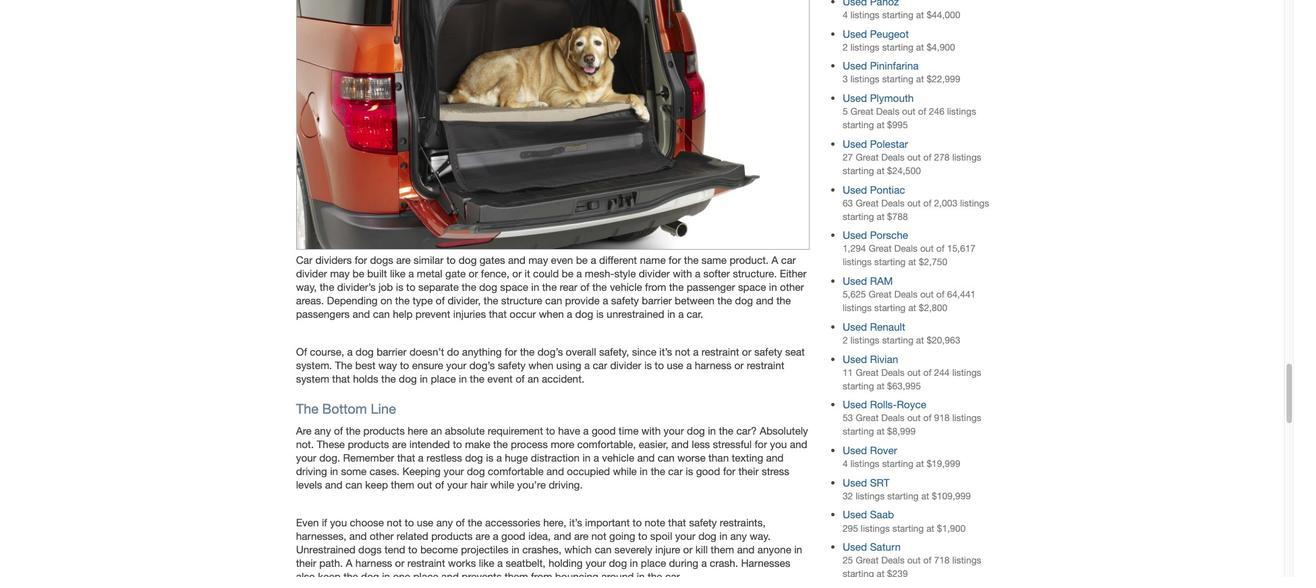 Task type: locate. For each thing, give the bounding box(es) containing it.
other
[[780, 281, 804, 293], [370, 530, 394, 542]]

5 great deals out of 246 listings starting at
[[843, 106, 976, 130]]

$4,900
[[927, 42, 955, 52]]

car. inside car dividers for dogs are similar to dog gates and may even be a different name for the same product. a car divider may be built like a metal gate or fence, or it could be a mesh-style divider with a softer structure. either way, the divider's job is to separate the dog space in the rear of the vehicle from the passenger space in other areas. depending on the type of divider, the structure can provide a safety barrier between the dog and the passengers and can help prevent injuries that occur when a dog is unrestrained in a car.
[[687, 308, 703, 320]]

0 vertical spatial 2
[[843, 42, 848, 52]]

great inside 27 great deals out of 278 listings starting at
[[856, 152, 879, 163]]

in down severely in the bottom of the page
[[630, 557, 638, 569]]

starting inside used peugeot 2 listings starting at $4,900
[[882, 42, 914, 52]]

out inside 25 great deals out of 718 listings starting at
[[907, 555, 921, 566]]

injuries
[[453, 308, 486, 320]]

2 4 from the top
[[843, 458, 848, 469]]

0 horizontal spatial other
[[370, 530, 394, 542]]

kill
[[696, 543, 708, 556]]

great inside 11 great deals out of 244 listings starting at
[[856, 367, 879, 378]]

starting down 53 at the right of the page
[[843, 426, 874, 437]]

at inside 5,625 great deals out of 64,441 listings starting at
[[909, 302, 916, 313]]

deals for pontiac
[[881, 198, 905, 208]]

2 horizontal spatial car
[[781, 253, 796, 266]]

2 2 from the top
[[843, 335, 848, 345]]

good down than
[[696, 465, 720, 477]]

295
[[843, 523, 858, 533]]

6 used from the top
[[843, 229, 867, 241]]

64,441
[[947, 289, 976, 300]]

0 horizontal spatial dog's
[[470, 359, 495, 371]]

1 vertical spatial with
[[642, 424, 661, 437]]

used up the 11
[[843, 353, 867, 365]]

or right gate
[[469, 267, 478, 279]]

out for used pontiac
[[907, 198, 921, 208]]

starting inside used saab 295 listings starting at $1,900
[[893, 523, 924, 533]]

1 horizontal spatial dog's
[[538, 345, 563, 358]]

1 vertical spatial not
[[387, 516, 402, 529]]

2 horizontal spatial restraint
[[747, 359, 785, 371]]

vehicle
[[610, 281, 642, 293], [602, 452, 635, 464]]

at inside used peugeot 2 listings starting at $4,900
[[916, 42, 924, 52]]

great inside 1,294 great deals out of 15,617 listings starting at
[[869, 243, 892, 254]]

place
[[431, 372, 456, 385], [641, 557, 666, 569], [413, 570, 439, 577]]

0 vertical spatial them
[[391, 479, 414, 491]]

used ram link
[[843, 275, 893, 287]]

can inside the even if you choose not to use any of the accessories here, it's important to note that safety restraints, harnesses, and other related products are a good idea, and are not going to spoil your dog in any way. unrestrained dogs tend to become projectiles in crashes, which can severely injure or kill them and anyone in their path. a harness or restraint works like a seatbelt, holding your dog in place during a crash. harnesses also keep the dog in one place and prevents them from bouncing around in the car.
[[595, 543, 612, 556]]

2 vertical spatial restraint
[[408, 557, 445, 569]]

0 vertical spatial the
[[335, 359, 352, 371]]

used down "5,625"
[[843, 320, 867, 333]]

12 used from the top
[[843, 476, 867, 488]]

any up these
[[315, 424, 331, 437]]

used for used rolls-royce
[[843, 398, 867, 411]]

starting inside 1,294 great deals out of 15,617 listings starting at
[[875, 257, 906, 268]]

53 great deals out of 918 listings starting at
[[843, 413, 982, 437]]

space down the structure.
[[738, 281, 766, 293]]

9 used from the top
[[843, 353, 867, 365]]

your up bouncing
[[586, 557, 606, 569]]

1 vertical spatial like
[[479, 557, 495, 569]]

barrier inside of course, a dog barrier doesn't do anything for the dog's overall safety, since it's not a restraint or safety seat system. the best way to ensure your dog's safety when using a car divider is to use a harness or restraint system that holds the dog in place in the event of an accident.
[[377, 345, 407, 358]]

out inside 5,625 great deals out of 64,441 listings starting at
[[920, 289, 934, 300]]

0 horizontal spatial from
[[531, 570, 552, 577]]

0 vertical spatial when
[[539, 308, 564, 320]]

0 horizontal spatial a
[[346, 557, 353, 569]]

0 vertical spatial harness
[[695, 359, 732, 371]]

great inside 5,625 great deals out of 64,441 listings starting at
[[869, 289, 892, 300]]

style
[[614, 267, 636, 279]]

0 horizontal spatial space
[[500, 281, 528, 293]]

0 horizontal spatial it's
[[569, 516, 582, 529]]

used for used renault 2 listings starting at $20,963
[[843, 320, 867, 333]]

dog's
[[538, 345, 563, 358], [470, 359, 495, 371]]

3
[[843, 74, 848, 85]]

and down depending
[[353, 308, 370, 320]]

out
[[902, 106, 916, 117], [907, 152, 921, 163], [907, 198, 921, 208], [920, 243, 934, 254], [920, 289, 934, 300], [907, 367, 921, 378], [907, 413, 921, 423], [417, 479, 432, 491], [907, 555, 921, 566]]

in down the structure.
[[769, 281, 777, 293]]

1 horizontal spatial may
[[529, 253, 548, 266]]

you
[[770, 438, 787, 450], [330, 516, 347, 529]]

to up related
[[405, 516, 414, 529]]

1 vertical spatial keep
[[318, 570, 341, 577]]

like up prevents
[[479, 557, 495, 569]]

be up rear
[[562, 267, 574, 279]]

listings right 2,003
[[960, 198, 989, 208]]

that inside the even if you choose not to use any of the accessories here, it's important to note that safety restraints, harnesses, and other related products are a good idea, and are not going to spoil your dog in any way. unrestrained dogs tend to become projectiles in crashes, which can severely injure or kill them and anyone in their path. a harness or restraint works like a seatbelt, holding your dog in place during a crash. harnesses also keep the dog in one place and prevents them from bouncing around in the car.
[[668, 516, 686, 529]]

1 horizontal spatial with
[[673, 267, 692, 279]]

out up $2,750
[[920, 243, 934, 254]]

royce
[[897, 398, 927, 411]]

4 used from the top
[[843, 138, 867, 150]]

a inside car dividers for dogs are similar to dog gates and may even be a different name for the same product. a car divider may be built like a metal gate or fence, or it could be a mesh-style divider with a softer structure. either way, the divider's job is to separate the dog space in the rear of the vehicle from the passenger space in other areas. depending on the type of divider, the structure can provide a safety barrier between the dog and the passengers and can help prevent injuries that occur when a dog is unrestrained in a car.
[[772, 253, 779, 266]]

place down injure
[[641, 557, 666, 569]]

a inside the even if you choose not to use any of the accessories here, it's important to note that safety restraints, harnesses, and other related products are a good idea, and are not going to spoil your dog in any way. unrestrained dogs tend to become projectiles in crashes, which can severely injure or kill them and anyone in their path. a harness or restraint works like a seatbelt, holding your dog in place during a crash. harnesses also keep the dog in one place and prevents them from bouncing around in the car.
[[346, 557, 353, 569]]

in up less
[[708, 424, 716, 437]]

5 used from the top
[[843, 183, 867, 195]]

when right occur
[[539, 308, 564, 320]]

between
[[675, 294, 715, 306]]

used left peugeot
[[843, 28, 867, 40]]

great
[[851, 106, 874, 117], [856, 152, 879, 163], [856, 198, 879, 208], [869, 243, 892, 254], [869, 289, 892, 300], [856, 367, 879, 378], [856, 413, 879, 423], [856, 555, 879, 566]]

1 horizontal spatial from
[[645, 281, 666, 293]]

used for used peugeot 2 listings starting at $4,900
[[843, 28, 867, 40]]

0 vertical spatial dog's
[[538, 345, 563, 358]]

you down absolutely
[[770, 438, 787, 450]]

used for used rover 4 listings starting at $19,999
[[843, 444, 867, 456]]

8 used from the top
[[843, 320, 867, 333]]

0 horizontal spatial use
[[417, 516, 434, 529]]

safety inside the even if you choose not to use any of the accessories here, it's important to note that safety restraints, harnesses, and other related products are a good idea, and are not going to spoil your dog in any way. unrestrained dogs tend to become projectiles in crashes, which can severely injure or kill them and anyone in their path. a harness or restraint works like a seatbelt, holding your dog in place during a crash. harnesses also keep the dog in one place and prevents them from bouncing around in the car.
[[689, 516, 717, 529]]

rear
[[560, 281, 578, 293]]

out inside 5 great deals out of 246 listings starting at
[[902, 106, 916, 117]]

1 horizontal spatial good
[[592, 424, 616, 437]]

4 inside used rover 4 listings starting at $19,999
[[843, 458, 848, 469]]

out up $788
[[907, 198, 921, 208]]

1 vertical spatial harness
[[356, 557, 392, 569]]

1 horizontal spatial an
[[528, 372, 539, 385]]

1 vertical spatial you
[[330, 516, 347, 529]]

deals inside 63 great deals out of 2,003 listings starting at
[[881, 198, 905, 208]]

1 vertical spatial a
[[346, 557, 353, 569]]

are inside car dividers for dogs are similar to dog gates and may even be a different name for the same product. a car divider may be built like a metal gate or fence, or it could be a mesh-style divider with a softer structure. either way, the divider's job is to separate the dog space in the rear of the vehicle from the passenger space in other areas. depending on the type of divider, the structure can provide a safety barrier between the dog and the passengers and can help prevent injuries that occur when a dog is unrestrained in a car.
[[396, 253, 411, 266]]

used pininfarina 3 listings starting at $22,999
[[843, 60, 961, 85]]

them inside are any of the products here an absolute requirement to have a good time with your dog in the car? absolutely not. these products are intended to make the process more comfortable, easier, and less stressful for you and your dog. remember that a restless dog is a huge distraction in a vehicle and can worse than texting and driving in some cases. keeping your dog comfortable and occupied while in the car is good for their stress levels and can keep them out of your hair while you're driving.
[[391, 479, 414, 491]]

0 horizontal spatial good
[[501, 530, 526, 542]]

that left 'holds'
[[332, 372, 350, 385]]

1 used from the top
[[843, 28, 867, 40]]

while
[[613, 465, 637, 477], [491, 479, 514, 491]]

0 vertical spatial other
[[780, 281, 804, 293]]

to down related
[[408, 543, 418, 556]]

13 used from the top
[[843, 509, 867, 521]]

with inside are any of the products here an absolute requirement to have a good time with your dog in the car? absolutely not. these products are intended to make the process more comfortable, easier, and less stressful for you and your dog. remember that a restless dog is a huge distraction in a vehicle and can worse than texting and driving in some cases. keeping your dog comfortable and occupied while in the car is good for their stress levels and can keep them out of your hair while you're driving.
[[642, 424, 661, 437]]

at inside 53 great deals out of 918 listings starting at
[[877, 426, 885, 437]]

space
[[500, 281, 528, 293], [738, 281, 766, 293]]

at inside used saab 295 listings starting at $1,900
[[927, 523, 935, 533]]

used for used pininfarina 3 listings starting at $22,999
[[843, 60, 867, 72]]

be right the even
[[576, 253, 588, 266]]

of inside 25 great deals out of 718 listings starting at
[[924, 555, 932, 566]]

for inside of course, a dog barrier doesn't do anything for the dog's overall safety, since it's not a restraint or safety seat system. the best way to ensure your dog's safety when using a car divider is to use a harness or restraint system that holds the dog in place in the event of an accident.
[[505, 345, 517, 358]]

1 vertical spatial 2
[[843, 335, 848, 345]]

metal
[[417, 267, 443, 279]]

used for used polestar
[[843, 138, 867, 150]]

great inside 5 great deals out of 246 listings starting at
[[851, 106, 874, 117]]

used
[[843, 28, 867, 40], [843, 60, 867, 72], [843, 92, 867, 104], [843, 138, 867, 150], [843, 183, 867, 195], [843, 229, 867, 241], [843, 275, 867, 287], [843, 320, 867, 333], [843, 353, 867, 365], [843, 398, 867, 411], [843, 444, 867, 456], [843, 476, 867, 488], [843, 509, 867, 521], [843, 541, 867, 553]]

on
[[381, 294, 392, 306]]

1 horizontal spatial use
[[667, 359, 684, 371]]

at inside used rover 4 listings starting at $19,999
[[916, 458, 924, 469]]

of inside of course, a dog barrier doesn't do anything for the dog's overall safety, since it's not a restraint or safety seat system. the best way to ensure your dog's safety when using a car divider is to use a harness or restraint system that holds the dog in place in the event of an accident.
[[516, 372, 525, 385]]

safety up the 'unrestrained'
[[611, 294, 639, 306]]

2 horizontal spatial any
[[731, 530, 747, 542]]

that left occur
[[489, 308, 507, 320]]

great for rolls-
[[856, 413, 879, 423]]

out up $2,800
[[920, 289, 934, 300]]

at left $2,800
[[909, 302, 916, 313]]

since
[[632, 345, 657, 358]]

1 horizontal spatial barrier
[[642, 294, 672, 306]]

2 vertical spatial car
[[668, 465, 683, 477]]

great for polestar
[[856, 152, 879, 163]]

2 vertical spatial not
[[592, 530, 607, 542]]

in down easier,
[[640, 465, 648, 477]]

0 vertical spatial like
[[390, 267, 406, 279]]

listings
[[851, 9, 880, 20], [851, 42, 880, 52], [851, 74, 880, 85], [947, 106, 976, 117], [953, 152, 982, 163], [960, 198, 989, 208], [843, 257, 872, 268], [843, 302, 872, 313], [851, 335, 880, 345], [953, 367, 982, 378], [953, 413, 982, 423], [851, 458, 880, 469], [856, 490, 885, 501], [861, 523, 890, 533], [953, 555, 982, 566]]

out up $24,500
[[907, 152, 921, 163]]

be
[[576, 253, 588, 266], [353, 267, 364, 279], [562, 267, 574, 279]]

starting down 5
[[843, 120, 874, 130]]

great inside 53 great deals out of 918 listings starting at
[[856, 413, 879, 423]]

restraint
[[702, 345, 739, 358], [747, 359, 785, 371], [408, 557, 445, 569]]

0 horizontal spatial an
[[431, 424, 442, 437]]

use inside of course, a dog barrier doesn't do anything for the dog's overall safety, since it's not a restraint or safety seat system. the best way to ensure your dog's safety when using a car divider is to use a harness or restraint system that holds the dog in place in the event of an accident.
[[667, 359, 684, 371]]

0 horizontal spatial like
[[390, 267, 406, 279]]

0 horizontal spatial harness
[[356, 557, 392, 569]]

place right one
[[413, 570, 439, 577]]

while down comfortable
[[491, 479, 514, 491]]

278
[[934, 152, 950, 163]]

1 vertical spatial use
[[417, 516, 434, 529]]

your
[[446, 359, 467, 371], [664, 424, 684, 437], [296, 452, 316, 464], [444, 465, 464, 477], [447, 479, 468, 491], [675, 530, 696, 542], [586, 557, 606, 569]]

products
[[363, 424, 405, 437], [348, 438, 389, 450], [431, 530, 473, 542]]

dogs
[[370, 253, 393, 266], [358, 543, 382, 556]]

seat
[[785, 345, 805, 358]]

listings right 3
[[851, 74, 880, 85]]

2,003
[[934, 198, 958, 208]]

could
[[533, 267, 559, 279]]

listings down 1,294
[[843, 257, 872, 268]]

built
[[367, 267, 387, 279]]

the down easier,
[[651, 465, 665, 477]]

way.
[[750, 530, 771, 542]]

1 horizontal spatial any
[[436, 516, 453, 529]]

stressful
[[713, 438, 752, 450]]

for
[[355, 253, 367, 266], [669, 253, 681, 266], [505, 345, 517, 358], [755, 438, 767, 450], [723, 465, 736, 477]]

1 horizontal spatial car
[[668, 465, 683, 477]]

used for used pontiac
[[843, 183, 867, 195]]

are left intended
[[392, 438, 407, 450]]

dogs left tend
[[358, 543, 382, 556]]

used inside used saab 295 listings starting at $1,900
[[843, 509, 867, 521]]

polestar
[[870, 138, 908, 150]]

listings inside used peugeot 2 listings starting at $4,900
[[851, 42, 880, 52]]

1 vertical spatial car.
[[665, 570, 682, 577]]

1 horizontal spatial restraint
[[702, 345, 739, 358]]

4 up used srt link
[[843, 458, 848, 469]]

1 horizontal spatial other
[[780, 281, 804, 293]]

0 vertical spatial any
[[315, 424, 331, 437]]

0 horizontal spatial barrier
[[377, 345, 407, 358]]

great down used pontiac
[[856, 198, 879, 208]]

when inside of course, a dog barrier doesn't do anything for the dog's overall safety, since it's not a restraint or safety seat system. the best way to ensure your dog's safety when using a car divider is to use a harness or restraint system that holds the dog in place in the event of an accident.
[[529, 359, 554, 371]]

products for products
[[348, 438, 389, 450]]

car. inside the even if you choose not to use any of the accessories here, it's important to note that safety restraints, harnesses, and other related products are a good idea, and are not going to spoil your dog in any way. unrestrained dogs tend to become projectiles in crashes, which can severely injure or kill them and anyone in their path. a harness or restraint works like a seatbelt, holding your dog in place during a crash. harnesses also keep the dog in one place and prevents them from bouncing around in the car.
[[665, 570, 682, 577]]

vehicle down comfortable,
[[602, 452, 635, 464]]

starting inside 'used srt 32 listings starting at $109,999'
[[888, 490, 919, 501]]

14 used from the top
[[843, 541, 867, 553]]

1 horizontal spatial it's
[[660, 345, 672, 358]]

for right 'dividers'
[[355, 253, 367, 266]]

to down since
[[655, 359, 664, 371]]

of
[[296, 345, 307, 358]]

used saab 295 listings starting at $1,900
[[843, 509, 966, 533]]

0 vertical spatial it's
[[660, 345, 672, 358]]

your down not.
[[296, 452, 316, 464]]

of up $2,750
[[937, 243, 945, 254]]

safety up kill
[[689, 516, 717, 529]]

deals down plymouth at the top of the page
[[876, 106, 900, 117]]

53
[[843, 413, 853, 423]]

place down ensure
[[431, 372, 456, 385]]

63
[[843, 198, 853, 208]]

it
[[525, 267, 530, 279]]

used inside used pininfarina 3 listings starting at $22,999
[[843, 60, 867, 72]]

used renault link
[[843, 320, 906, 333]]

10 used from the top
[[843, 398, 867, 411]]

out inside 27 great deals out of 278 listings starting at
[[907, 152, 921, 163]]

starting inside used renault 2 listings starting at $20,963
[[882, 335, 914, 345]]

1 vertical spatial car
[[593, 359, 608, 371]]

2 horizontal spatial not
[[675, 345, 690, 358]]

an left accident.
[[528, 372, 539, 385]]

deals for porsche
[[894, 243, 918, 254]]

1 horizontal spatial you
[[770, 438, 787, 450]]

barrier up way
[[377, 345, 407, 358]]

car inside of course, a dog barrier doesn't do anything for the dog's overall safety, since it's not a restraint or safety seat system. the best way to ensure your dog's safety when using a car divider is to use a harness or restraint system that holds the dog in place in the event of an accident.
[[593, 359, 608, 371]]

0 horizontal spatial with
[[642, 424, 661, 437]]

line
[[371, 401, 396, 416]]

when
[[539, 308, 564, 320], [529, 359, 554, 371]]

1 vertical spatial the
[[296, 401, 319, 416]]

great inside 63 great deals out of 2,003 listings starting at
[[856, 198, 879, 208]]

used up 53 at the right of the page
[[843, 398, 867, 411]]

great down used saturn
[[856, 555, 879, 566]]

vehicle inside are any of the products here an absolute requirement to have a good time with your dog in the car? absolutely not. these products are intended to make the process more comfortable, easier, and less stressful for you and your dog. remember that a restless dog is a huge distraction in a vehicle and can worse than texting and driving in some cases. keeping your dog comfortable and occupied while in the car is good for their stress levels and can keep them out of your hair while you're driving.
[[602, 452, 635, 464]]

deals inside 53 great deals out of 918 listings starting at
[[881, 413, 905, 423]]

1 horizontal spatial keep
[[365, 479, 388, 491]]

0 vertical spatial car
[[781, 253, 796, 266]]

from inside car dividers for dogs are similar to dog gates and may even be a different name for the same product. a car divider may be built like a metal gate or fence, or it could be a mesh-style divider with a softer structure. either way, the divider's job is to separate the dog space in the rear of the vehicle from the passenger space in other areas. depending on the type of divider, the structure can provide a safety barrier between the dog and the passengers and can help prevent injuries that occur when a dog is unrestrained in a car.
[[645, 281, 666, 293]]

out for used ram
[[920, 289, 934, 300]]

out for used rolls-royce
[[907, 413, 921, 423]]

2 inside used peugeot 2 listings starting at $4,900
[[843, 42, 848, 52]]

great down used polestar
[[856, 152, 879, 163]]

listings down used rover link
[[851, 458, 880, 469]]

at left "$19,999"
[[916, 458, 924, 469]]

3 used from the top
[[843, 92, 867, 104]]

their down texting
[[739, 465, 759, 477]]

softer
[[704, 267, 730, 279]]

any up become
[[436, 516, 453, 529]]

your down restless
[[444, 465, 464, 477]]

use
[[667, 359, 684, 371], [417, 516, 434, 529]]

1 vertical spatial when
[[529, 359, 554, 371]]

1 horizontal spatial not
[[592, 530, 607, 542]]

deals for rivian
[[881, 367, 905, 378]]

great for rivian
[[856, 367, 879, 378]]

2 space from the left
[[738, 281, 766, 293]]

out for used rivian
[[907, 367, 921, 378]]

products inside the even if you choose not to use any of the accessories here, it's important to note that safety restraints, harnesses, and other related products are a good idea, and are not going to spoil your dog in any way. unrestrained dogs tend to become projectiles in crashes, which can severely injure or kill them and anyone in their path. a harness or restraint works like a seatbelt, holding your dog in place during a crash. harnesses also keep the dog in one place and prevents them from bouncing around in the car.
[[431, 530, 473, 542]]

1 horizontal spatial the
[[335, 359, 352, 371]]

0 horizontal spatial not
[[387, 516, 402, 529]]

1 vertical spatial them
[[711, 543, 734, 556]]

1 vertical spatial any
[[436, 516, 453, 529]]

1 2 from the top
[[843, 42, 848, 52]]

0 vertical spatial you
[[770, 438, 787, 450]]

saturn
[[870, 541, 901, 553]]

used for used rivian
[[843, 353, 867, 365]]

1 horizontal spatial them
[[505, 570, 528, 577]]

their inside the even if you choose not to use any of the accessories here, it's important to note that safety restraints, harnesses, and other related products are a good idea, and are not going to spoil your dog in any way. unrestrained dogs tend to become projectiles in crashes, which can severely injure or kill them and anyone in their path. a harness or restraint works like a seatbelt, holding your dog in place during a crash. harnesses also keep the dog in one place and prevents them from bouncing around in the car.
[[296, 557, 316, 569]]

1 vertical spatial an
[[431, 424, 442, 437]]

deals down polestar
[[881, 152, 905, 163]]

listings down used peugeot "link" at right
[[851, 42, 880, 52]]

0 vertical spatial keep
[[365, 479, 388, 491]]

intended
[[409, 438, 450, 450]]

1 vertical spatial restraint
[[747, 359, 785, 371]]

at left $1,900
[[927, 523, 935, 533]]

0 vertical spatial 4
[[843, 9, 848, 20]]

11 used from the top
[[843, 444, 867, 456]]

keep down the path.
[[318, 570, 341, 577]]

1 vertical spatial products
[[348, 438, 389, 450]]

starting inside 63 great deals out of 2,003 listings starting at
[[843, 211, 874, 222]]

projectiles
[[461, 543, 509, 556]]

levels
[[296, 479, 322, 491]]

1 horizontal spatial harness
[[695, 359, 732, 371]]

out for used porsche
[[920, 243, 934, 254]]

deals
[[876, 106, 900, 117], [881, 152, 905, 163], [881, 198, 905, 208], [894, 243, 918, 254], [894, 289, 918, 300], [881, 367, 905, 378], [881, 413, 905, 423], [881, 555, 905, 566]]

2 vertical spatial good
[[501, 530, 526, 542]]

7 used from the top
[[843, 275, 867, 287]]

deals for polestar
[[881, 152, 905, 163]]

used rover link
[[843, 444, 898, 456]]

deals inside 5,625 great deals out of 64,441 listings starting at
[[894, 289, 918, 300]]

starting inside 25 great deals out of 718 listings starting at
[[843, 568, 874, 577]]

used for used plymouth
[[843, 92, 867, 104]]

are
[[296, 424, 312, 437]]

to
[[447, 253, 456, 266], [406, 281, 416, 293], [400, 359, 409, 371], [655, 359, 664, 371], [546, 424, 555, 437], [453, 438, 462, 450], [405, 516, 414, 529], [633, 516, 642, 529], [638, 530, 648, 542], [408, 543, 418, 556]]

other up tend
[[370, 530, 394, 542]]

2 inside used renault 2 listings starting at $20,963
[[843, 335, 848, 345]]

great down used porsche link
[[869, 243, 892, 254]]

it's right since
[[660, 345, 672, 358]]

from down "seatbelt,"
[[531, 570, 552, 577]]

of inside 63 great deals out of 2,003 listings starting at
[[924, 198, 932, 208]]

great inside 25 great deals out of 718 listings starting at
[[856, 555, 879, 566]]

1 horizontal spatial while
[[613, 465, 637, 477]]

car. down between
[[687, 308, 703, 320]]

2 vertical spatial them
[[505, 570, 528, 577]]

0 vertical spatial from
[[645, 281, 666, 293]]

0 vertical spatial good
[[592, 424, 616, 437]]

718
[[934, 555, 950, 566]]

used inside used peugeot 2 listings starting at $4,900
[[843, 28, 867, 40]]

in down dog. at bottom left
[[330, 465, 338, 477]]

2
[[843, 42, 848, 52], [843, 335, 848, 345]]

the
[[684, 253, 699, 266], [320, 281, 334, 293], [462, 281, 476, 293], [542, 281, 557, 293], [593, 281, 607, 293], [669, 281, 684, 293], [395, 294, 410, 306], [484, 294, 498, 306], [718, 294, 732, 306], [777, 294, 791, 306], [520, 345, 535, 358], [381, 372, 396, 385], [470, 372, 485, 385], [346, 424, 361, 437], [719, 424, 734, 437], [493, 438, 508, 450], [651, 465, 665, 477], [468, 516, 482, 529], [344, 570, 358, 577], [648, 570, 662, 577]]

out inside 53 great deals out of 918 listings starting at
[[907, 413, 921, 423]]

starting down 63
[[843, 211, 874, 222]]

2 horizontal spatial good
[[696, 465, 720, 477]]

worse
[[678, 452, 706, 464]]

used for used srt 32 listings starting at $109,999
[[843, 476, 867, 488]]

at inside 1,294 great deals out of 15,617 listings starting at
[[909, 257, 916, 268]]

1 vertical spatial other
[[370, 530, 394, 542]]

2 up 3
[[843, 42, 848, 52]]

job
[[379, 281, 393, 293]]

0 horizontal spatial you
[[330, 516, 347, 529]]

at up 'used pontiac' link
[[877, 165, 885, 176]]

restraint inside the even if you choose not to use any of the accessories here, it's important to note that safety restraints, harnesses, and other related products are a good idea, and are not going to spoil your dog in any way. unrestrained dogs tend to become projectiles in crashes, which can severely injure or kill them and anyone in their path. a harness or restraint works like a seatbelt, holding your dog in place during a crash. harnesses also keep the dog in one place and prevents them from bouncing around in the car.
[[408, 557, 445, 569]]

of
[[918, 106, 927, 117], [924, 152, 932, 163], [924, 198, 932, 208], [937, 243, 945, 254], [581, 281, 590, 293], [937, 289, 945, 300], [436, 294, 445, 306], [924, 367, 932, 378], [516, 372, 525, 385], [924, 413, 932, 423], [334, 424, 343, 437], [435, 479, 444, 491], [456, 516, 465, 529], [924, 555, 932, 566]]

at inside 63 great deals out of 2,003 listings starting at
[[877, 211, 885, 222]]

dog
[[459, 253, 477, 266], [479, 281, 497, 293], [735, 294, 753, 306], [575, 308, 593, 320], [356, 345, 374, 358], [399, 372, 417, 385], [687, 424, 705, 437], [465, 452, 483, 464], [467, 465, 485, 477], [699, 530, 717, 542], [609, 557, 627, 569], [361, 570, 379, 577]]

when up accident.
[[529, 359, 554, 371]]

process
[[511, 438, 548, 450]]

0 vertical spatial use
[[667, 359, 684, 371]]

0 horizontal spatial restraint
[[408, 557, 445, 569]]

car inside are any of the products here an absolute requirement to have a good time with your dog in the car? absolutely not. these products are intended to make the process more comfortable, easier, and less stressful for you and your dog. remember that a restless dog is a huge distraction in a vehicle and can worse than texting and driving in some cases. keeping your dog comfortable and occupied while in the car is good for their stress levels and can keep them out of your hair while you're driving.
[[668, 465, 683, 477]]

vehicle down style
[[610, 281, 642, 293]]

car
[[781, 253, 796, 266], [593, 359, 608, 371], [668, 465, 683, 477]]

in down between
[[667, 308, 676, 320]]

0 vertical spatial dogs
[[370, 253, 393, 266]]

used for used saab 295 listings starting at $1,900
[[843, 509, 867, 521]]

at up rolls-
[[877, 380, 885, 391]]

in down do
[[459, 372, 467, 385]]

either
[[780, 267, 807, 279]]

car down worse
[[668, 465, 683, 477]]

0 horizontal spatial while
[[491, 479, 514, 491]]

of left 918
[[924, 413, 932, 423]]

same
[[702, 253, 727, 266]]

them
[[391, 479, 414, 491], [711, 543, 734, 556], [505, 570, 528, 577]]

2 for used renault
[[843, 335, 848, 345]]

not.
[[296, 438, 314, 450]]

2 used from the top
[[843, 60, 867, 72]]

divider,
[[448, 294, 481, 306]]

car.
[[687, 308, 703, 320], [665, 570, 682, 577]]

0 horizontal spatial be
[[353, 267, 364, 279]]

car up either
[[781, 253, 796, 266]]

1 4 from the top
[[843, 9, 848, 20]]

$44,000
[[927, 9, 961, 20]]

starting inside 5 great deals out of 246 listings starting at
[[843, 120, 874, 130]]

dog's up using
[[538, 345, 563, 358]]

0 horizontal spatial their
[[296, 557, 316, 569]]

1 horizontal spatial like
[[479, 557, 495, 569]]

1 vertical spatial vehicle
[[602, 452, 635, 464]]

1 vertical spatial dogs
[[358, 543, 382, 556]]

out inside are any of the products here an absolute requirement to have a good time with your dog in the car? absolutely not. these products are intended to make the process more comfortable, easier, and less stressful for you and your dog. remember that a restless dog is a huge distraction in a vehicle and can worse than texting and driving in some cases. keeping your dog comfortable and occupied while in the car is good for their stress levels and can keep them out of your hair while you're driving.
[[417, 479, 432, 491]]

out for used plymouth
[[902, 106, 916, 117]]

1 vertical spatial their
[[296, 557, 316, 569]]

deals inside 5 great deals out of 246 listings starting at
[[876, 106, 900, 117]]

starting inside 53 great deals out of 918 listings starting at
[[843, 426, 874, 437]]

deals inside 27 great deals out of 278 listings starting at
[[881, 152, 905, 163]]

1 vertical spatial may
[[330, 267, 350, 279]]

0 vertical spatial not
[[675, 345, 690, 358]]

the up divider,
[[462, 281, 476, 293]]

porsche
[[870, 229, 908, 241]]



Task type: describe. For each thing, give the bounding box(es) containing it.
dogs inside the even if you choose not to use any of the accessories here, it's important to note that safety restraints, harnesses, and other related products are a good idea, and are not going to spoil your dog in any way. unrestrained dogs tend to become projectiles in crashes, which can severely injure or kill them and anyone in their path. a harness or restraint works like a seatbelt, holding your dog in place during a crash. harnesses also keep the dog in one place and prevents them from bouncing around in the car.
[[358, 543, 382, 556]]

great for porsche
[[869, 243, 892, 254]]

of inside 11 great deals out of 244 listings starting at
[[924, 367, 932, 378]]

restless
[[427, 452, 462, 464]]

hair
[[470, 479, 488, 491]]

used polestar
[[843, 138, 908, 150]]

these
[[317, 438, 345, 450]]

at inside 'used srt 32 listings starting at $109,999'
[[922, 490, 929, 501]]

harness inside the even if you choose not to use any of the accessories here, it's important to note that safety restraints, harnesses, and other related products are a good idea, and are not going to spoil your dog in any way. unrestrained dogs tend to become projectiles in crashes, which can severely injure or kill them and anyone in their path. a harness or restraint works like a seatbelt, holding your dog in place during a crash. harnesses also keep the dog in one place and prevents them from bouncing around in the car.
[[356, 557, 392, 569]]

for right the name
[[669, 253, 681, 266]]

at inside used renault 2 listings starting at $20,963
[[916, 335, 924, 345]]

used peugeot link
[[843, 28, 909, 40]]

$8,999
[[887, 426, 916, 437]]

that inside car dividers for dogs are similar to dog gates and may even be a different name for the same product. a car divider may be built like a metal gate or fence, or it could be a mesh-style divider with a softer structure. either way, the divider's job is to separate the dog space in the rear of the vehicle from the passenger space in other areas. depending on the type of divider, the structure can provide a safety barrier between the dog and the passengers and can help prevent injuries that occur when a dog is unrestrained in a car.
[[489, 308, 507, 320]]

starting up peugeot
[[882, 9, 914, 20]]

unrestrained
[[296, 543, 356, 556]]

ensure
[[412, 359, 443, 371]]

at inside 11 great deals out of 244 listings starting at
[[877, 380, 885, 391]]

huge
[[505, 452, 528, 464]]

or up the car?
[[735, 359, 744, 371]]

of inside 27 great deals out of 278 listings starting at
[[924, 152, 932, 163]]

can down rear
[[545, 294, 562, 306]]

for down than
[[723, 465, 736, 477]]

starting inside used pininfarina 3 listings starting at $22,999
[[882, 74, 914, 85]]

dogs inside car dividers for dogs are similar to dog gates and may even be a different name for the same product. a car divider may be built like a metal gate or fence, or it could be a mesh-style divider with a softer structure. either way, the divider's job is to separate the dog space in the rear of the vehicle from the passenger space in other areas. depending on the type of divider, the structure can provide a safety barrier between the dog and the passengers and can help prevent injuries that occur when a dog is unrestrained in a car.
[[370, 253, 393, 266]]

here
[[408, 424, 428, 437]]

the down occur
[[520, 345, 535, 358]]

when inside car dividers for dogs are similar to dog gates and may even be a different name for the same product. a car divider may be built like a metal gate or fence, or it could be a mesh-style divider with a softer structure. either way, the divider's job is to separate the dog space in the rear of the vehicle from the passenger space in other areas. depending on the type of divider, the structure can provide a safety barrier between the dog and the passengers and can help prevent injuries that occur when a dog is unrestrained in a car.
[[539, 308, 564, 320]]

or up one
[[395, 557, 405, 569]]

good inside the even if you choose not to use any of the accessories here, it's important to note that safety restraints, harnesses, and other related products are a good idea, and are not going to spoil your dog in any way. unrestrained dogs tend to become projectiles in crashes, which can severely injure or kill them and anyone in their path. a harness or restraint works like a seatbelt, holding your dog in place during a crash. harnesses also keep the dog in one place and prevents them from bouncing around in the car.
[[501, 530, 526, 542]]

listings inside 5 great deals out of 246 listings starting at
[[947, 106, 976, 117]]

barrier inside car dividers for dogs are similar to dog gates and may even be a different name for the same product. a car divider may be built like a metal gate or fence, or it could be a mesh-style divider with a softer structure. either way, the divider's job is to separate the dog space in the rear of the vehicle from the passenger space in other areas. depending on the type of divider, the structure can provide a safety barrier between the dog and the passengers and can help prevent injuries that occur when a dog is unrestrained in a car.
[[642, 294, 672, 306]]

and up worse
[[671, 438, 689, 450]]

$2,800
[[919, 302, 948, 313]]

structure
[[501, 294, 543, 306]]

the up between
[[669, 281, 684, 293]]

to left note
[[633, 516, 642, 529]]

are up which
[[574, 530, 589, 542]]

in up "seatbelt,"
[[511, 543, 520, 556]]

and down works
[[441, 570, 459, 577]]

safety,
[[599, 345, 629, 358]]

used for used ram
[[843, 275, 867, 287]]

0 horizontal spatial may
[[330, 267, 350, 279]]

have
[[558, 424, 580, 437]]

dog left one
[[361, 570, 379, 577]]

and up stress
[[766, 452, 784, 464]]

seatbelt,
[[506, 557, 546, 569]]

like inside the even if you choose not to use any of the accessories here, it's important to note that safety restraints, harnesses, and other related products are a good idea, and are not going to spoil your dog in any way. unrestrained dogs tend to become projectiles in crashes, which can severely injure or kill them and anyone in their path. a harness or restraint works like a seatbelt, holding your dog in place during a crash. harnesses also keep the dog in one place and prevents them from bouncing around in the car.
[[479, 557, 495, 569]]

place inside of course, a dog barrier doesn't do anything for the dog's overall safety, since it's not a restraint or safety seat system. the best way to ensure your dog's safety when using a car divider is to use a harness or restraint system that holds the dog in place in the event of an accident.
[[431, 372, 456, 385]]

even if you choose not to use any of the accessories here, it's important to note that safety restraints, harnesses, and other related products are a good idea, and are not going to spoil your dog in any way. unrestrained dogs tend to become projectiles in crashes, which can severely injure or kill them and anyone in their path. a harness or restraint works like a seatbelt, holding your dog in place during a crash. harnesses also keep the dog in one place and prevents them from bouncing around in the car.
[[296, 516, 803, 577]]

in right anyone
[[794, 543, 803, 556]]

dog up gate
[[459, 253, 477, 266]]

renault
[[870, 320, 906, 333]]

at inside used pininfarina 3 listings starting at $22,999
[[916, 74, 924, 85]]

holding
[[549, 557, 583, 569]]

accident.
[[542, 372, 585, 385]]

listings inside 53 great deals out of 918 listings starting at
[[953, 413, 982, 423]]

vehicle inside car dividers for dogs are similar to dog gates and may even be a different name for the same product. a car divider may be built like a metal gate or fence, or it could be a mesh-style divider with a softer structure. either way, the divider's job is to separate the dog space in the rear of the vehicle from the passenger space in other areas. depending on the type of divider, the structure can provide a safety barrier between the dog and the passengers and can help prevent injuries that occur when a dog is unrestrained in a car.
[[610, 281, 642, 293]]

dog up hair
[[467, 465, 485, 477]]

$788
[[887, 211, 908, 222]]

divider inside of course, a dog barrier doesn't do anything for the dog's overall safety, since it's not a restraint or safety seat system. the best way to ensure your dog's safety when using a car divider is to use a harness or restraint system that holds the dog in place in the event of an accident.
[[610, 359, 642, 371]]

the up help
[[395, 294, 410, 306]]

is down provide
[[596, 308, 604, 320]]

of inside 5 great deals out of 246 listings starting at
[[918, 106, 927, 117]]

divider down the name
[[639, 267, 670, 279]]

that inside are any of the products here an absolute requirement to have a good time with your dog in the car? absolutely not. these products are intended to make the process more comfortable, easier, and less stressful for you and your dog. remember that a restless dog is a huge distraction in a vehicle and can worse than texting and driving in some cases. keeping your dog comfortable and occupied while in the car is good for their stress levels and can keep them out of your hair while you're driving.
[[397, 452, 415, 464]]

used saturn
[[843, 541, 901, 553]]

you're
[[517, 479, 546, 491]]

rivian
[[870, 353, 898, 365]]

of inside 1,294 great deals out of 15,617 listings starting at
[[937, 243, 945, 254]]

great for plymouth
[[851, 106, 874, 117]]

to up severely in the bottom of the page
[[638, 530, 648, 542]]

27 great deals out of 278 listings starting at
[[843, 152, 982, 176]]

the left event
[[470, 372, 485, 385]]

or left kill
[[683, 543, 693, 556]]

2 vertical spatial place
[[413, 570, 439, 577]]

listings inside used saab 295 listings starting at $1,900
[[861, 523, 890, 533]]

1 vertical spatial dog's
[[470, 359, 495, 371]]

from inside the even if you choose not to use any of the accessories here, it's important to note that safety restraints, harnesses, and other related products are a good idea, and are not going to spoil your dog in any way. unrestrained dogs tend to become projectiles in crashes, which can severely injure or kill them and anyone in their path. a harness or restraint works like a seatbelt, holding your dog in place during a crash. harnesses also keep the dog in one place and prevents them from bouncing around in the car.
[[531, 570, 552, 577]]

are up 'projectiles'
[[476, 530, 490, 542]]

used pontiac
[[843, 183, 905, 195]]

to up gate
[[447, 253, 456, 266]]

dog up around
[[609, 557, 627, 569]]

5,625 great deals out of 64,441 listings starting at
[[843, 289, 976, 313]]

severely
[[615, 543, 653, 556]]

deals for ram
[[894, 289, 918, 300]]

depending
[[327, 294, 378, 306]]

used pininfarina link
[[843, 60, 919, 72]]

listings inside 'used srt 32 listings starting at $109,999'
[[856, 490, 885, 501]]

your inside of course, a dog barrier doesn't do anything for the dog's overall safety, since it's not a restraint or safety seat system. the best way to ensure your dog's safety when using a car divider is to use a harness or restraint system that holds the dog in place in the event of an accident.
[[446, 359, 467, 371]]

2 horizontal spatial them
[[711, 543, 734, 556]]

around
[[601, 570, 634, 577]]

used for used saturn
[[843, 541, 867, 553]]

more
[[551, 438, 574, 450]]

in right around
[[637, 570, 645, 577]]

63 great deals out of 2,003 listings starting at
[[843, 198, 989, 222]]

path.
[[319, 557, 343, 569]]

harness inside of course, a dog barrier doesn't do anything for the dog's overall safety, since it's not a restraint or safety seat system. the best way to ensure your dog's safety when using a car divider is to use a harness or restraint system that holds the dog in place in the event of an accident.
[[695, 359, 732, 371]]

great for saturn
[[856, 555, 879, 566]]

become
[[420, 543, 458, 556]]

11
[[843, 367, 853, 378]]

dog up kill
[[699, 530, 717, 542]]

great for ram
[[869, 289, 892, 300]]

out for used polestar
[[907, 152, 921, 163]]

is down worse
[[686, 465, 693, 477]]

of inside the even if you choose not to use any of the accessories here, it's important to note that safety restraints, harnesses, and other related products are a good idea, and are not going to spoil your dog in any way. unrestrained dogs tend to become projectiles in crashes, which can severely injure or kill them and anyone in their path. a harness or restraint works like a seatbelt, holding your dog in place during a crash. harnesses also keep the dog in one place and prevents them from bouncing around in the car.
[[456, 516, 465, 529]]

and down the distraction
[[547, 465, 564, 477]]

of down keeping
[[435, 479, 444, 491]]

listings inside 27 great deals out of 278 listings starting at
[[953, 152, 982, 163]]

their inside are any of the products here an absolute requirement to have a good time with your dog in the car? absolutely not. these products are intended to make the process more comfortable, easier, and less stressful for you and your dog. remember that a restless dog is a huge distraction in a vehicle and can worse than texting and driving in some cases. keeping your dog comfortable and occupied while in the car is good for their stress levels and can keep them out of your hair while you're driving.
[[739, 465, 759, 477]]

are inside are any of the products here an absolute requirement to have a good time with your dog in the car? absolutely not. these products are intended to make the process more comfortable, easier, and less stressful for you and your dog. remember that a restless dog is a huge distraction in a vehicle and can worse than texting and driving in some cases. keeping your dog comfortable and occupied while in the car is good for their stress levels and can keep them out of your hair while you're driving.
[[392, 438, 407, 450]]

used for used porsche
[[843, 229, 867, 241]]

at inside 25 great deals out of 718 listings starting at
[[877, 568, 885, 577]]

2 horizontal spatial be
[[576, 253, 588, 266]]

easier,
[[639, 438, 669, 450]]

products for not
[[431, 530, 473, 542]]

the down way
[[381, 372, 396, 385]]

starting inside used rover 4 listings starting at $19,999
[[882, 458, 914, 469]]

used rolls-royce link
[[843, 398, 927, 411]]

comfortable
[[488, 465, 544, 477]]

you inside are any of the products here an absolute requirement to have a good time with your dog in the car? absolutely not. these products are intended to make the process more comfortable, easier, and less stressful for you and your dog. remember that a restless dog is a huge distraction in a vehicle and can worse than texting and driving in some cases. keeping your dog comfortable and occupied while in the car is good for their stress levels and can keep them out of your hair while you're driving.
[[770, 438, 787, 450]]

is inside of course, a dog barrier doesn't do anything for the dog's overall safety, since it's not a restraint or safety seat system. the best way to ensure your dog's safety when using a car divider is to use a harness or restraint system that holds the dog in place in the event of an accident.
[[644, 359, 652, 371]]

dog down 'make'
[[465, 452, 483, 464]]

the up 'projectiles'
[[468, 516, 482, 529]]

the down 'could'
[[542, 281, 557, 293]]

other inside car dividers for dogs are similar to dog gates and may even be a different name for the same product. a car divider may be built like a metal gate or fence, or it could be a mesh-style divider with a softer structure. either way, the divider's job is to separate the dog space in the rear of the vehicle from the passenger space in other areas. depending on the type of divider, the structure can provide a safety barrier between the dog and the passengers and can help prevent injuries that occur when a dog is unrestrained in a car.
[[780, 281, 804, 293]]

any inside are any of the products here an absolute requirement to have a good time with your dog in the car? absolutely not. these products are intended to make the process more comfortable, easier, and less stressful for you and your dog. remember that a restless dog is a huge distraction in a vehicle and can worse than texting and driving in some cases. keeping your dog comfortable and occupied while in the car is good for their stress levels and can keep them out of your hair while you're driving.
[[315, 424, 331, 437]]

the right way,
[[320, 281, 334, 293]]

listings inside 25 great deals out of 718 listings starting at
[[953, 555, 982, 566]]

an inside of course, a dog barrier doesn't do anything for the dog's overall safety, since it's not a restraint or safety seat system. the best way to ensure your dog's safety when using a car divider is to use a harness or restraint system that holds the dog in place in the event of an accident.
[[528, 372, 539, 385]]

1 vertical spatial good
[[696, 465, 720, 477]]

even
[[296, 516, 319, 529]]

the left same
[[684, 253, 699, 266]]

requirement
[[488, 424, 543, 437]]

your up easier,
[[664, 424, 684, 437]]

different
[[599, 253, 637, 266]]

1,294 great deals out of 15,617 listings starting at
[[843, 243, 976, 268]]

the down either
[[777, 294, 791, 306]]

for up texting
[[755, 438, 767, 450]]

dog down fence,
[[479, 281, 497, 293]]

to up 'more'
[[546, 424, 555, 437]]

deals for plymouth
[[876, 106, 900, 117]]

the up stressful
[[719, 424, 734, 437]]

great for pontiac
[[856, 198, 879, 208]]

less
[[692, 438, 710, 450]]

keep inside are any of the products here an absolute requirement to have a good time with your dog in the car? absolutely not. these products are intended to make the process more comfortable, easier, and less stressful for you and your dog. remember that a restless dog is a huge distraction in a vehicle and can worse than texting and driving in some cases. keeping your dog comfortable and occupied while in the car is good for their stress levels and can keep them out of your hair while you're driving.
[[365, 479, 388, 491]]

help
[[393, 308, 413, 320]]

use inside the even if you choose not to use any of the accessories here, it's important to note that safety restraints, harnesses, and other related products are a good idea, and are not going to spoil your dog in any way. unrestrained dogs tend to become projectiles in crashes, which can severely injure or kill them and anyone in their path. a harness or restraint works like a seatbelt, holding your dog in place during a crash. harnesses also keep the dog in one place and prevents them from bouncing around in the car.
[[417, 516, 434, 529]]

11 great deals out of 244 listings starting at
[[843, 367, 982, 391]]

and down easier,
[[637, 452, 655, 464]]

stress
[[762, 465, 790, 477]]

can down "some"
[[346, 479, 362, 491]]

event
[[487, 372, 513, 385]]

in left one
[[382, 570, 390, 577]]

prevent
[[416, 308, 450, 320]]

used srt link
[[843, 476, 890, 488]]

listings inside used renault 2 listings starting at $20,963
[[851, 335, 880, 345]]

type
[[413, 294, 433, 306]]

system.
[[296, 359, 332, 371]]

$2,750
[[919, 257, 948, 268]]

important
[[585, 516, 630, 529]]

can down on
[[373, 308, 390, 320]]

the inside of course, a dog barrier doesn't do anything for the dog's overall safety, since it's not a restraint or safety seat system. the best way to ensure your dog's safety when using a car divider is to use a harness or restraint system that holds the dog in place in the event of an accident.
[[335, 359, 352, 371]]

used porsche link
[[843, 229, 908, 241]]

and up it in the top left of the page
[[508, 253, 526, 266]]

the bottom line
[[296, 401, 396, 416]]

and down way.
[[737, 543, 755, 556]]

to right way
[[400, 359, 409, 371]]

deals for saturn
[[881, 555, 905, 566]]

way,
[[296, 281, 317, 293]]

deals for rolls-
[[881, 413, 905, 423]]

that inside of course, a dog barrier doesn't do anything for the dog's overall safety, since it's not a restraint or safety seat system. the best way to ensure your dog's safety when using a car divider is to use a harness or restraint system that holds the dog in place in the event of an accident.
[[332, 372, 350, 385]]

texting
[[732, 452, 763, 464]]

dog down provide
[[575, 308, 593, 320]]

the down injure
[[648, 570, 662, 577]]

0 vertical spatial products
[[363, 424, 405, 437]]

0 vertical spatial while
[[613, 465, 637, 477]]

of course, a dog barrier doesn't do anything for the dog's overall safety, since it's not a restraint or safety seat system. the best way to ensure your dog's safety when using a car divider is to use a harness or restraint system that holds the dog in place in the event of an accident.
[[296, 345, 805, 385]]

and down absolutely
[[790, 438, 808, 450]]

4 listings starting at $44,000
[[843, 9, 961, 20]]

dog up less
[[687, 424, 705, 437]]

tend
[[385, 543, 405, 556]]

distraction
[[531, 452, 580, 464]]

the up injuries
[[484, 294, 498, 306]]

at inside 27 great deals out of 278 listings starting at
[[877, 165, 885, 176]]

occupied
[[567, 465, 610, 477]]

mesh-
[[585, 267, 614, 279]]

listings inside 5,625 great deals out of 64,441 listings starting at
[[843, 302, 872, 313]]

safety left seat
[[755, 345, 783, 358]]

comfortable,
[[577, 438, 636, 450]]

divider up way,
[[296, 267, 327, 279]]

listings up used peugeot "link" at right
[[851, 9, 880, 20]]

1,294
[[843, 243, 866, 254]]

of inside 53 great deals out of 918 listings starting at
[[924, 413, 932, 423]]

27
[[843, 152, 853, 163]]

in down restraints,
[[720, 530, 728, 542]]

dog down the structure.
[[735, 294, 753, 306]]

in up 'occupied'
[[583, 452, 591, 464]]

at left $44,000
[[916, 9, 924, 20]]

of down "separate"
[[436, 294, 445, 306]]

your up kill
[[675, 530, 696, 542]]

holds
[[353, 372, 378, 385]]

like inside car dividers for dogs are similar to dog gates and may even be a different name for the same product. a car divider may be built like a metal gate or fence, or it could be a mesh-style divider with a softer structure. either way, the divider's job is to separate the dog space in the rear of the vehicle from the passenger space in other areas. depending on the type of divider, the structure can provide a safety barrier between the dog and the passengers and can help prevent injuries that occur when a dog is unrestrained in a car.
[[390, 267, 406, 279]]

the down mesh-
[[593, 281, 607, 293]]

in down 'could'
[[531, 281, 539, 293]]

starting inside 27 great deals out of 278 listings starting at
[[843, 165, 874, 176]]

out for used saturn
[[907, 555, 921, 566]]

$19,999
[[927, 458, 961, 469]]

and down here,
[[554, 530, 571, 542]]

to down absolute
[[453, 438, 462, 450]]

you inside the even if you choose not to use any of the accessories here, it's important to note that safety restraints, harnesses, and other related products are a good idea, and are not going to spoil your dog in any way. unrestrained dogs tend to become projectiles in crashes, which can severely injure or kill them and anyone in their path. a harness or restraint works like a seatbelt, holding your dog in place during a crash. harnesses also keep the dog in one place and prevents them from bouncing around in the car.
[[330, 516, 347, 529]]

dog down ensure
[[399, 372, 417, 385]]

rolls-
[[870, 398, 897, 411]]

of up these
[[334, 424, 343, 437]]

rover
[[870, 444, 898, 456]]

dog up best
[[356, 345, 374, 358]]

used ram
[[843, 275, 893, 287]]

your left hair
[[447, 479, 468, 491]]

listings inside 11 great deals out of 244 listings starting at
[[953, 367, 982, 378]]

1 horizontal spatial be
[[562, 267, 574, 279]]

harnesses
[[741, 557, 791, 569]]

it's inside of course, a dog barrier doesn't do anything for the dog's overall safety, since it's not a restraint or safety seat system. the best way to ensure your dog's safety when using a car divider is to use a harness or restraint system that holds the dog in place in the event of an accident.
[[660, 345, 672, 358]]

0 vertical spatial restraint
[[702, 345, 739, 358]]

2 for used peugeot
[[843, 42, 848, 52]]

system
[[296, 372, 329, 385]]

overall
[[566, 345, 596, 358]]

starting inside 5,625 great deals out of 64,441 listings starting at
[[875, 302, 906, 313]]

passenger
[[687, 281, 735, 293]]

1 vertical spatial place
[[641, 557, 666, 569]]

other inside the even if you choose not to use any of the accessories here, it's important to note that safety restraints, harnesses, and other related products are a good idea, and are not going to spoil your dog in any way. unrestrained dogs tend to become projectiles in crashes, which can severely injure or kill them and anyone in their path. a harness or restraint works like a seatbelt, holding your dog in place during a crash. harnesses also keep the dog in one place and prevents them from bouncing around in the car.
[[370, 530, 394, 542]]

0 vertical spatial may
[[529, 253, 548, 266]]

it's inside the even if you choose not to use any of the accessories here, it's important to note that safety restraints, harnesses, and other related products are a good idea, and are not going to spoil your dog in any way. unrestrained dogs tend to become projectiles in crashes, which can severely injure or kill them and anyone in their path. a harness or restraint works like a seatbelt, holding your dog in place during a crash. harnesses also keep the dog in one place and prevents them from bouncing around in the car.
[[569, 516, 582, 529]]

in down ensure
[[420, 372, 428, 385]]

to up type
[[406, 281, 416, 293]]

and down choose
[[349, 530, 367, 542]]

listings inside used pininfarina 3 listings starting at $22,999
[[851, 74, 880, 85]]

the down requirement
[[493, 438, 508, 450]]

listings inside 63 great deals out of 2,003 listings starting at
[[960, 198, 989, 208]]

gate
[[445, 267, 466, 279]]

$20,963
[[927, 335, 961, 345]]

of up provide
[[581, 281, 590, 293]]

some
[[341, 465, 367, 477]]

course,
[[310, 345, 344, 358]]

doesn't
[[410, 345, 444, 358]]

the down the bottom line
[[346, 424, 361, 437]]

crashes,
[[522, 543, 562, 556]]

with inside car dividers for dogs are similar to dog gates and may even be a different name for the same product. a car divider may be built like a metal gate or fence, or it could be a mesh-style divider with a softer structure. either way, the divider's job is to separate the dog space in the rear of the vehicle from the passenger space in other areas. depending on the type of divider, the structure can provide a safety barrier between the dog and the passengers and can help prevent injuries that occur when a dog is unrestrained in a car.
[[673, 267, 692, 279]]

or left seat
[[742, 345, 752, 358]]

safety up event
[[498, 359, 526, 371]]

listings inside 1,294 great deals out of 15,617 listings starting at
[[843, 257, 872, 268]]

used plymouth link
[[843, 92, 914, 104]]

an inside are any of the products here an absolute requirement to have a good time with your dog in the car? absolutely not. these products are intended to make the process more comfortable, easier, and less stressful for you and your dog. remember that a restless dog is a huge distraction in a vehicle and can worse than texting and driving in some cases. keeping your dog comfortable and occupied while in the car is good for their stress levels and can keep them out of your hair while you're driving.
[[431, 424, 442, 437]]

or left it in the top left of the page
[[512, 267, 522, 279]]

2 vertical spatial any
[[731, 530, 747, 542]]

listings inside used rover 4 listings starting at $19,999
[[851, 458, 880, 469]]

anyone
[[758, 543, 792, 556]]

and down "some"
[[325, 479, 343, 491]]

1 space from the left
[[500, 281, 528, 293]]

is right job at the left
[[396, 281, 403, 293]]

safety inside car dividers for dogs are similar to dog gates and may even be a different name for the same product. a car divider may be built like a metal gate or fence, or it could be a mesh-style divider with a softer structure. either way, the divider's job is to separate the dog space in the rear of the vehicle from the passenger space in other areas. depending on the type of divider, the structure can provide a safety barrier between the dog and the passengers and can help prevent injuries that occur when a dog is unrestrained in a car.
[[611, 294, 639, 306]]

not inside of course, a dog barrier doesn't do anything for the dog's overall safety, since it's not a restraint or safety seat system. the best way to ensure your dog's safety when using a car divider is to use a harness or restraint system that holds the dog in place in the event of an accident.
[[675, 345, 690, 358]]

can down easier,
[[658, 452, 675, 464]]

dividers
[[315, 253, 352, 266]]

5
[[843, 106, 848, 117]]

starting inside 11 great deals out of 244 listings starting at
[[843, 380, 874, 391]]



Task type: vqa. For each thing, say whether or not it's contained in the screenshot.
bottom PHONE
no



